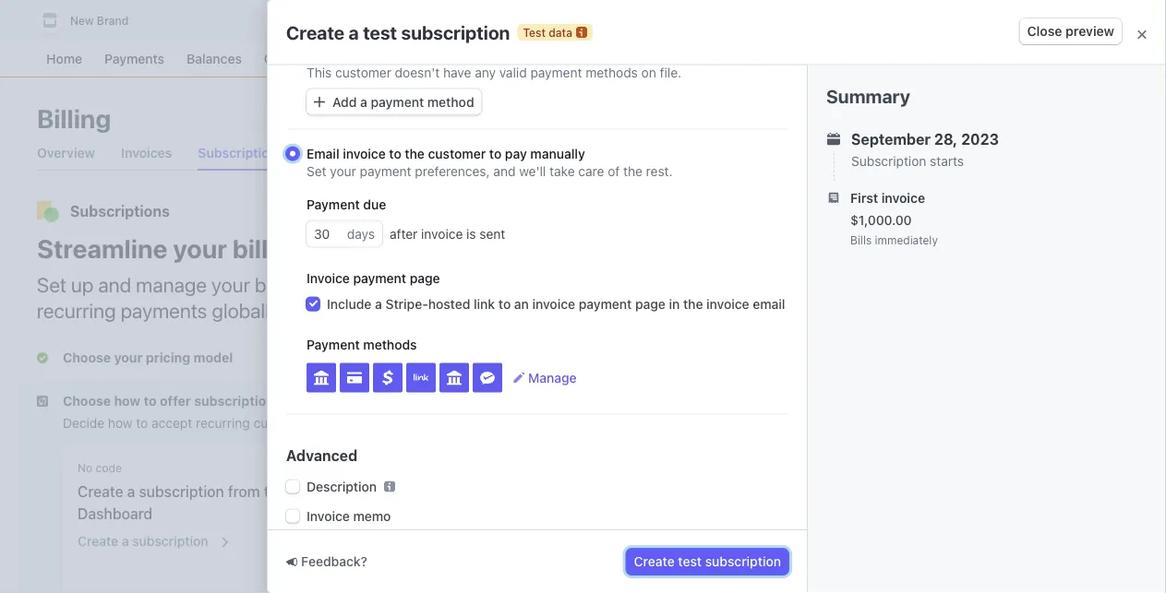 Task type: vqa. For each thing, say whether or not it's contained in the screenshot.
manually
yes



Task type: locate. For each thing, give the bounding box(es) containing it.
the inside no code create a subscription from the dashboard
[[264, 483, 286, 501]]

create for create a test subscription
[[286, 21, 345, 43]]

1 vertical spatial accept
[[152, 416, 192, 431]]

or
[[995, 289, 1007, 305]]

to right upgrade
[[863, 452, 876, 468]]

0 vertical spatial scale
[[840, 340, 874, 355]]

2 vertical spatial on
[[834, 364, 849, 380]]

set inside streamline your billing workflows set up and manage your billing operations to capture more revenue and accept recurring payments globally.
[[37, 272, 66, 296]]

accept inside streamline your billing workflows set up and manage your billing operations to capture more revenue and accept recurring payments globally.
[[664, 272, 724, 296]]

0 horizontal spatial customer
[[253, 416, 310, 431]]

0 horizontal spatial scale
[[840, 340, 874, 355]]

the right in
[[683, 297, 703, 312]]

0 vertical spatial offer
[[930, 289, 959, 305]]

1 vertical spatial billing
[[818, 242, 855, 258]]

billing inside billing scale 0.8% on recurring payments and one-time invoice payments automate quoting, subscription billing, invoicing, revenue recovery, and revenue recognition.
[[800, 340, 837, 355]]

manage button
[[513, 369, 577, 388]]

0 vertical spatial billing
[[37, 103, 111, 133]]

subscription inside 'button'
[[132, 534, 208, 549]]

a inside create a subscription 'button'
[[122, 534, 129, 549]]

customer
[[335, 65, 391, 80], [428, 146, 486, 162], [253, 416, 310, 431]]

customer up add
[[335, 65, 391, 80]]

billing
[[37, 103, 111, 133], [818, 242, 855, 258], [800, 340, 837, 355]]

payment for payment due
[[307, 197, 360, 212]]

0 horizontal spatial methods
[[363, 338, 417, 353]]

payment
[[530, 65, 582, 80], [371, 95, 424, 110], [360, 164, 411, 179], [353, 271, 406, 286], [579, 297, 632, 312]]

streamline
[[37, 233, 168, 264]]

scale down recovery,
[[879, 452, 912, 468]]

add a payment method button
[[307, 90, 482, 115]]

2 vertical spatial billing
[[800, 340, 837, 355]]

recurring up quoting,
[[852, 364, 906, 380]]

1 vertical spatial on
[[834, 267, 849, 282]]

billing up globally. on the left bottom
[[255, 272, 306, 296]]

1 vertical spatial test
[[678, 555, 702, 570]]

on right 0.5%
[[834, 267, 849, 282]]

page up stripe-
[[410, 271, 440, 286]]

recovery,
[[851, 417, 905, 433]]

choose
[[63, 394, 111, 409]]

on left file.
[[641, 65, 656, 80]]

revenue inside streamline your billing workflows set up and manage your billing operations to capture more revenue and accept recurring payments globally.
[[552, 272, 622, 296]]

after invoice is sent text field
[[307, 222, 347, 247]]

test inside create test subscription button
[[678, 555, 702, 570]]

revenue up upgrade
[[800, 417, 847, 433]]

0 horizontal spatial manage
[[136, 272, 207, 296]]

subscription
[[851, 153, 927, 169]]

2 vertical spatial customer
[[253, 416, 310, 431]]

0 vertical spatial manage
[[136, 272, 207, 296]]

payments
[[910, 267, 968, 282], [121, 298, 207, 322], [910, 364, 968, 380], [845, 380, 903, 395]]

september 28, 2023 subscription starts
[[851, 130, 999, 169]]

have
[[443, 65, 471, 80]]

and down 0.5%
[[800, 305, 822, 320]]

a right add
[[360, 95, 367, 110]]

no code create a subscription from the dashboard
[[78, 462, 286, 523]]

payments left globally. on the left bottom
[[121, 298, 207, 322]]

set left up
[[37, 272, 66, 296]]

to up decide how to accept recurring customer orders.
[[144, 394, 157, 409]]

methods right test
[[586, 65, 638, 80]]

export
[[833, 110, 874, 126]]

more
[[502, 272, 547, 296]]

payment up after invoice is sent text field
[[307, 197, 360, 212]]

a for stripe-
[[375, 297, 382, 312]]

subscription inside button
[[705, 555, 781, 570]]

create inside button
[[634, 555, 675, 570]]

1 vertical spatial offer
[[160, 394, 191, 409]]

1 vertical spatial methods
[[363, 338, 417, 353]]

0 horizontal spatial test
[[363, 21, 397, 43]]

invoice down description on the bottom of page
[[307, 509, 350, 524]]

1 horizontal spatial test
[[678, 555, 702, 570]]

1 horizontal spatial methods
[[586, 65, 638, 80]]

revenue
[[552, 272, 622, 296], [800, 417, 847, 433], [935, 417, 982, 433]]

in
[[669, 297, 680, 312]]

0 vertical spatial invoice
[[307, 271, 350, 286]]

a up add
[[349, 21, 359, 43]]

1 invoice from the top
[[307, 271, 350, 286]]

to
[[389, 146, 401, 162], [489, 146, 502, 162], [409, 272, 426, 296], [499, 297, 511, 312], [144, 394, 157, 409], [136, 416, 148, 431], [863, 452, 876, 468]]

billing for billing scale 0.8% on recurring payments and one-time invoice payments automate quoting, subscription billing, invoicing, revenue recovery, and revenue recognition.
[[800, 340, 837, 355]]

1 horizontal spatial manage
[[895, 305, 943, 320]]

invoicing,
[[1033, 402, 1089, 417]]

customer down subscriptions at bottom
[[253, 416, 310, 431]]

the up preferences,
[[405, 146, 425, 162]]

0 vertical spatial how
[[114, 394, 140, 409]]

include a stripe-hosted link to an invoice payment page in the invoice email
[[327, 297, 785, 312]]

0 horizontal spatial offer
[[160, 394, 191, 409]]

payments inside streamline your billing workflows set up and manage your billing operations to capture more revenue and accept recurring payments globally.
[[121, 298, 207, 322]]

feedback?
[[301, 555, 367, 570]]

1 horizontal spatial revenue
[[800, 417, 847, 433]]

manage left trials
[[895, 305, 943, 320]]

2 horizontal spatial customer
[[428, 146, 486, 162]]

accept down choose how to offer subscriptions
[[152, 416, 192, 431]]

set down email
[[307, 164, 326, 179]]

recurring
[[852, 267, 906, 282], [37, 298, 116, 322], [946, 305, 1001, 320], [852, 364, 906, 380], [196, 416, 250, 431]]

create
[[286, 21, 345, 43], [800, 289, 839, 305], [78, 483, 123, 501], [78, 534, 118, 549], [634, 555, 675, 570]]

to up set your payment preferences, and we'll take care of the rest.
[[489, 146, 502, 162]]

payment down include
[[307, 338, 360, 353]]

1 horizontal spatial scale
[[879, 452, 912, 468]]

set your payment preferences, and we'll take care of the rest.
[[307, 164, 673, 179]]

payment due
[[307, 197, 386, 212]]

manage
[[136, 272, 207, 296], [895, 305, 943, 320]]

billing
[[232, 233, 306, 264], [255, 272, 306, 296]]

test
[[363, 21, 397, 43], [678, 555, 702, 570]]

recurring inside billing scale 0.8% on recurring payments and one-time invoice payments automate quoting, subscription billing, invoicing, revenue recovery, and revenue recognition.
[[852, 364, 906, 380]]

2 payment from the top
[[307, 338, 360, 353]]

billing for billing
[[37, 103, 111, 133]]

a down dashboard on the bottom
[[122, 534, 129, 549]]

on right 0.8%
[[834, 364, 849, 380]]

accept
[[664, 272, 724, 296], [152, 416, 192, 431]]

1 vertical spatial how
[[108, 416, 133, 431]]

invoice right "an"
[[532, 297, 575, 312]]

1 vertical spatial page
[[635, 297, 666, 312]]

offer left trials
[[930, 289, 959, 305]]

methods down stripe-
[[363, 338, 417, 353]]

to inside streamline your billing workflows set up and manage your billing operations to capture more revenue and accept recurring payments globally.
[[409, 272, 426, 296]]

data
[[584, 78, 609, 89]]

one-
[[997, 364, 1025, 380]]

offer inside 0.5% on recurring payments create subscriptions, offer trials or discounts, and effortlessly manage recurring billing.
[[930, 289, 959, 305]]

advanced
[[286, 447, 357, 465]]

immediately
[[875, 234, 938, 247]]

0 horizontal spatial accept
[[152, 416, 192, 431]]

0 vertical spatial accept
[[664, 272, 724, 296]]

a
[[349, 21, 359, 43], [360, 95, 367, 110], [375, 297, 382, 312], [127, 483, 135, 501], [122, 534, 129, 549]]

manually
[[530, 146, 585, 162]]

to up stripe-
[[409, 272, 426, 296]]

data
[[549, 26, 572, 39]]

0 horizontal spatial revenue
[[552, 272, 622, 296]]

create inside 'button'
[[78, 534, 118, 549]]

page left in
[[635, 297, 666, 312]]

1 horizontal spatial accept
[[664, 272, 724, 296]]

a up dashboard on the bottom
[[127, 483, 135, 501]]

starter
[[859, 242, 901, 258]]

1 vertical spatial payment
[[307, 338, 360, 353]]

your for streamline
[[173, 233, 227, 264]]

payment down the doesn't
[[371, 95, 424, 110]]

scale inside billing scale 0.8% on recurring payments and one-time invoice payments automate quoting, subscription billing, invoicing, revenue recovery, and revenue recognition.
[[840, 340, 874, 355]]

and right up
[[98, 272, 131, 296]]

and
[[493, 164, 516, 179], [98, 272, 131, 296], [627, 272, 660, 296], [800, 305, 822, 320], [972, 364, 994, 380], [909, 417, 931, 433]]

a inside add a payment method button
[[360, 95, 367, 110]]

payment for payment methods
[[307, 338, 360, 353]]

we'll
[[519, 164, 546, 179]]

manage inside 0.5% on recurring payments create subscriptions, offer trials or discounts, and effortlessly manage recurring billing.
[[895, 305, 943, 320]]

export button
[[809, 105, 881, 131]]

payments up trials
[[910, 267, 968, 282]]

offer up decide how to accept recurring customer orders.
[[160, 394, 191, 409]]

link
[[474, 297, 495, 312]]

invoice inside billing scale 0.8% on recurring payments and one-time invoice payments automate quoting, subscription billing, invoicing, revenue recovery, and revenue recognition.
[[800, 380, 841, 395]]

invoice up automate
[[800, 380, 841, 395]]

1 vertical spatial scale
[[879, 452, 912, 468]]

subscription
[[401, 21, 510, 43], [913, 402, 987, 417], [139, 483, 224, 501], [132, 534, 208, 549], [705, 555, 781, 570]]

2 horizontal spatial revenue
[[935, 417, 982, 433]]

recurring down up
[[37, 298, 116, 322]]

care
[[578, 164, 604, 179]]

invoice
[[343, 146, 386, 162], [882, 190, 925, 205], [421, 227, 463, 242], [532, 297, 575, 312], [707, 297, 749, 312], [800, 380, 841, 395]]

to down "choose how to offer subscriptions" dropdown button
[[136, 416, 148, 431]]

payment
[[307, 197, 360, 212], [307, 338, 360, 353]]

revenue up include a stripe-hosted link to an invoice payment page in the invoice email
[[552, 272, 622, 296]]

1 horizontal spatial offer
[[930, 289, 959, 305]]

1 vertical spatial manage
[[895, 305, 943, 320]]

of
[[608, 164, 620, 179]]

customer up preferences,
[[428, 146, 486, 162]]

payments inside 0.5% on recurring payments create subscriptions, offer trials or discounts, and effortlessly manage recurring billing.
[[910, 267, 968, 282]]

how inside dropdown button
[[114, 394, 140, 409]]

0 vertical spatial billing
[[232, 233, 306, 264]]

a down invoice payment page
[[375, 297, 382, 312]]

revenue left 'billing,'
[[935, 417, 982, 433]]

subscription inside billing scale 0.8% on recurring payments and one-time invoice payments automate quoting, subscription billing, invoicing, revenue recovery, and revenue recognition.
[[913, 402, 987, 417]]

invoice
[[307, 271, 350, 286], [307, 509, 350, 524]]

upgrade
[[807, 452, 860, 468]]

invoice for invoice memo
[[307, 509, 350, 524]]

payment inside button
[[371, 95, 424, 110]]

0 vertical spatial set
[[307, 164, 326, 179]]

after invoice is sent
[[390, 227, 505, 242]]

recurring up the subscriptions,
[[852, 267, 906, 282]]

scale
[[840, 340, 874, 355], [879, 452, 912, 468]]

and inside 0.5% on recurring payments create subscriptions, offer trials or discounts, and effortlessly manage recurring billing.
[[800, 305, 822, 320]]

subscription inside no code create a subscription from the dashboard
[[139, 483, 224, 501]]

hosted
[[428, 297, 470, 312]]

0.5% on recurring payments create subscriptions, offer trials or discounts, and effortlessly manage recurring billing.
[[800, 267, 1072, 320]]

28,
[[934, 130, 958, 148]]

1 horizontal spatial customer
[[335, 65, 391, 80]]

invoice right email
[[343, 146, 386, 162]]

how for decide
[[108, 416, 133, 431]]

how right decide
[[108, 416, 133, 431]]

1 vertical spatial your
[[173, 233, 227, 264]]

the right the from
[[264, 483, 286, 501]]

0 horizontal spatial set
[[37, 272, 66, 296]]

payment down data
[[530, 65, 582, 80]]

1 payment from the top
[[307, 197, 360, 212]]

accept up in
[[664, 272, 724, 296]]

include
[[327, 297, 372, 312]]

how right choose
[[114, 394, 140, 409]]

operations
[[311, 272, 404, 296]]

$1,000.00
[[850, 212, 912, 228]]

manage down streamline
[[136, 272, 207, 296]]

after
[[390, 227, 418, 242]]

1 vertical spatial set
[[37, 272, 66, 296]]

0 vertical spatial page
[[410, 271, 440, 286]]

0 vertical spatial payment
[[307, 197, 360, 212]]

page
[[410, 271, 440, 286], [635, 297, 666, 312]]

on inside billing scale 0.8% on recurring payments and one-time invoice payments automate quoting, subscription billing, invoicing, revenue recovery, and revenue recognition.
[[834, 364, 849, 380]]

invoice up $1,000.00
[[882, 190, 925, 205]]

1 horizontal spatial page
[[635, 297, 666, 312]]

billing left after invoice is sent text field
[[232, 233, 306, 264]]

days
[[347, 227, 375, 242]]

rest.
[[646, 164, 673, 179]]

1 vertical spatial invoice
[[307, 509, 350, 524]]

0 vertical spatial your
[[330, 164, 356, 179]]

a for payment
[[360, 95, 367, 110]]

1 horizontal spatial set
[[307, 164, 326, 179]]

the right of
[[623, 164, 643, 179]]

2 invoice from the top
[[307, 509, 350, 524]]

billing for billing starter
[[818, 242, 855, 258]]

test data
[[557, 78, 609, 89]]

to inside "choose how to offer subscriptions" dropdown button
[[144, 394, 157, 409]]

is
[[466, 227, 476, 242]]

globally.
[[212, 298, 283, 322]]

scale down effortlessly
[[840, 340, 874, 355]]

to down add a payment method button
[[389, 146, 401, 162]]

create for create test subscription
[[634, 555, 675, 570]]

invoice up include
[[307, 271, 350, 286]]

no
[[78, 462, 93, 475]]



Task type: describe. For each thing, give the bounding box(es) containing it.
test
[[523, 26, 546, 39]]

time
[[1025, 364, 1051, 380]]

add a payment method
[[332, 95, 474, 110]]

recurring down subscriptions at bottom
[[196, 416, 250, 431]]

create inside 0.5% on recurring payments create subscriptions, offer trials or discounts, and effortlessly manage recurring billing.
[[800, 289, 839, 305]]

decide
[[63, 416, 104, 431]]

how for choose
[[114, 394, 140, 409]]

test
[[557, 78, 582, 89]]

manage inside streamline your billing workflows set up and manage your billing operations to capture more revenue and accept recurring payments globally.
[[136, 272, 207, 296]]

invoice inside the "first invoice $1,000.00 bills immediately"
[[882, 190, 925, 205]]

choose how to offer subscriptions
[[63, 394, 281, 409]]

pay
[[505, 146, 527, 162]]

a for test
[[349, 21, 359, 43]]

file.
[[660, 65, 682, 80]]

upgrade to scale link
[[800, 447, 920, 473]]

create inside no code create a subscription from the dashboard
[[78, 483, 123, 501]]

automate
[[800, 402, 857, 417]]

and up include a stripe-hosted link to an invoice payment page in the invoice email
[[627, 272, 660, 296]]

0.8%
[[800, 364, 830, 380]]

payments up quoting,
[[845, 380, 903, 395]]

this customer doesn't have any valid payment methods on file.
[[307, 65, 682, 80]]

an
[[514, 297, 529, 312]]

email
[[307, 146, 339, 162]]

first invoice $1,000.00 bills immediately
[[850, 190, 938, 247]]

email
[[753, 297, 785, 312]]

invoice memo
[[307, 509, 391, 524]]

doesn't
[[395, 65, 440, 80]]

billing,
[[990, 402, 1029, 417]]

1 vertical spatial customer
[[428, 146, 486, 162]]

create a test subscription
[[286, 21, 510, 43]]

create test subscription button
[[627, 549, 789, 575]]

2 vertical spatial your
[[211, 272, 250, 296]]

invoice payment page
[[307, 271, 440, 286]]

and right recovery,
[[909, 417, 931, 433]]

0 horizontal spatial page
[[410, 271, 440, 286]]

valid
[[499, 65, 527, 80]]

first
[[850, 190, 878, 205]]

0 vertical spatial customer
[[335, 65, 391, 80]]

preferences,
[[415, 164, 490, 179]]

method
[[427, 95, 474, 110]]

create a subscription button
[[66, 522, 231, 555]]

svg image
[[314, 97, 325, 108]]

0 vertical spatial test
[[363, 21, 397, 43]]

a for subscription
[[122, 534, 129, 549]]

2023
[[961, 130, 999, 148]]

recurring left billing.
[[946, 305, 1001, 320]]

your for set
[[330, 164, 356, 179]]

feedback? button
[[286, 553, 367, 572]]

email invoice to the customer to pay manually
[[307, 146, 585, 162]]

create test subscription
[[634, 555, 781, 570]]

orders.
[[313, 416, 355, 431]]

a inside no code create a subscription from the dashboard
[[127, 483, 135, 501]]

0 vertical spatial methods
[[586, 65, 638, 80]]

0.5%
[[800, 267, 830, 282]]

stripe-
[[386, 297, 428, 312]]

streamline your billing workflows set up and manage your billing operations to capture more revenue and accept recurring payments globally.
[[37, 233, 724, 322]]

to left "an"
[[499, 297, 511, 312]]

memo
[[353, 509, 391, 524]]

effortlessly
[[825, 305, 892, 320]]

trials
[[962, 289, 991, 305]]

invoice for invoice payment page
[[307, 271, 350, 286]]

any
[[475, 65, 496, 80]]

invoice left is
[[421, 227, 463, 242]]

dashboard
[[78, 506, 153, 523]]

code
[[96, 462, 122, 475]]

starts
[[930, 153, 964, 169]]

upgrade to scale
[[807, 452, 912, 468]]

test data
[[523, 26, 572, 39]]

create for create a subscription
[[78, 534, 118, 549]]

sent
[[480, 227, 505, 242]]

create a subscription
[[78, 534, 208, 549]]

this
[[307, 65, 332, 80]]

take
[[549, 164, 575, 179]]

quoting,
[[861, 402, 910, 417]]

billing starter
[[818, 242, 901, 258]]

on inside 0.5% on recurring payments create subscriptions, offer trials or discounts, and effortlessly manage recurring billing.
[[834, 267, 849, 282]]

1 vertical spatial billing
[[255, 272, 306, 296]]

0 vertical spatial on
[[641, 65, 656, 80]]

due
[[363, 197, 386, 212]]

payments left the one-
[[910, 364, 968, 380]]

discounts,
[[1011, 289, 1072, 305]]

subscriptions,
[[843, 289, 927, 305]]

invoice left email
[[707, 297, 749, 312]]

to inside "upgrade to scale" link
[[863, 452, 876, 468]]

payment left in
[[579, 297, 632, 312]]

filter button
[[737, 105, 802, 131]]

manage
[[528, 371, 577, 386]]

workflows
[[311, 233, 436, 264]]

and left the one-
[[972, 364, 994, 380]]

subscriptions
[[70, 203, 170, 220]]

recognition.
[[986, 417, 1056, 433]]

and down pay
[[493, 164, 516, 179]]

september
[[851, 130, 931, 148]]

filter
[[763, 110, 794, 126]]

days button
[[347, 222, 382, 247]]

add
[[332, 95, 357, 110]]

payment methods
[[307, 338, 417, 353]]

payment up the due at the left top of page
[[360, 164, 411, 179]]

payment down workflows
[[353, 271, 406, 286]]

from
[[228, 483, 260, 501]]

decide how to accept recurring customer orders.
[[63, 416, 355, 431]]

recurring inside streamline your billing workflows set up and manage your billing operations to capture more revenue and accept recurring payments globally.
[[37, 298, 116, 322]]

subscriptions
[[194, 394, 281, 409]]

billing.
[[1004, 305, 1043, 320]]

offer inside dropdown button
[[160, 394, 191, 409]]

description
[[307, 480, 377, 495]]

billing scale 0.8% on recurring payments and one-time invoice payments automate quoting, subscription billing, invoicing, revenue recovery, and revenue recognition.
[[800, 340, 1089, 433]]



